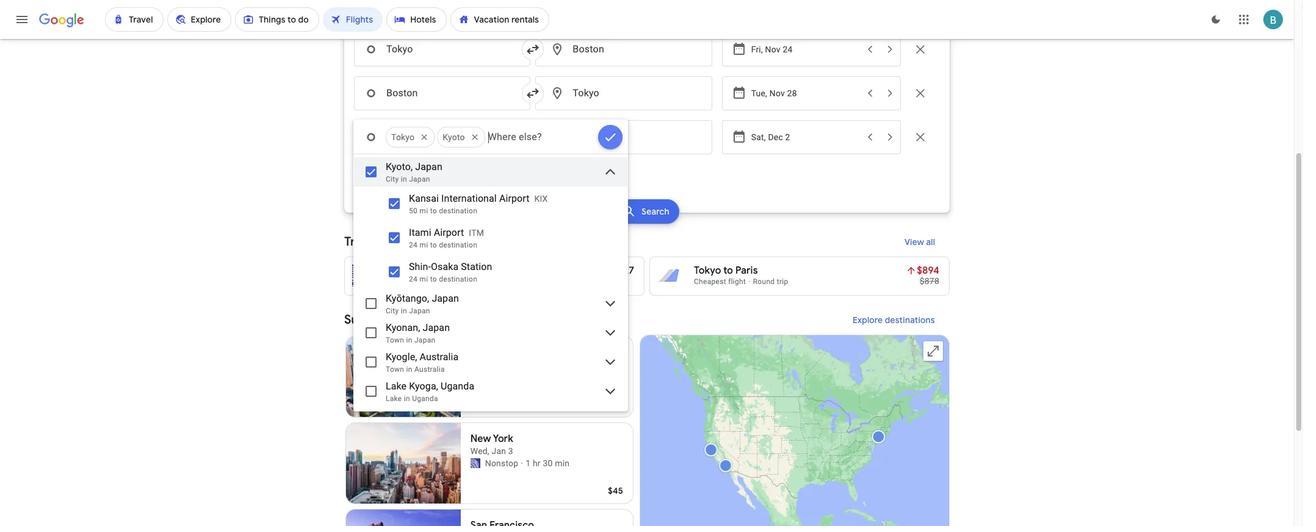 Task type: describe. For each thing, give the bounding box(es) containing it.
search
[[642, 206, 670, 217]]

45 US dollars text field
[[608, 486, 623, 497]]

kyōtango, japan city in japan
[[386, 293, 459, 316]]

kyoga,
[[409, 381, 438, 392]]

explore destinations button
[[838, 306, 950, 335]]

to inside shin-osaka station 24 mi to destination
[[430, 275, 437, 284]]

1 horizontal spatial uganda
[[441, 381, 474, 392]]

kyoto
[[443, 132, 465, 142]]

change appearance image
[[1201, 5, 1230, 34]]

in for kyonan,
[[406, 336, 412, 345]]

town for kyogle, australia
[[386, 366, 404, 374]]

swap origin and destination. image for departure text box
[[526, 86, 540, 101]]

itami
[[409, 227, 431, 239]]

$894
[[917, 265, 939, 277]]

tracked prices
[[344, 234, 427, 250]]

remove flight from tokyo to boston on fri, nov 24 image
[[913, 42, 928, 57]]

trip for to
[[442, 278, 453, 286]]

kyoto,
[[386, 161, 413, 173]]

suggested trips from boston
[[344, 312, 507, 328]]

boston for suggested trips from boston
[[467, 312, 507, 328]]

done image
[[603, 130, 618, 145]]

new york wed, jan 3
[[470, 433, 513, 457]]

24 for shin-
[[409, 275, 418, 284]]

1 lake from the top
[[386, 381, 407, 392]]

tokyo for tokyo
[[391, 132, 415, 142]]

round for to
[[418, 278, 440, 286]]

cheapest
[[694, 278, 726, 286]]

1
[[526, 459, 531, 469]]

add flight
[[369, 168, 409, 179]]

1 hr 30 min
[[526, 459, 570, 469]]

main menu image
[[15, 12, 29, 27]]

remove flight from boston to tokyo on tue, nov 28 image
[[913, 86, 928, 101]]

30
[[543, 459, 553, 469]]

tokyo option
[[386, 123, 435, 152]]

suggested trips from boston region
[[344, 306, 950, 527]]

toggle nearby airports for kyogle, australia image
[[603, 355, 618, 370]]

nonstop
[[485, 459, 518, 469]]

878 US dollars text field
[[920, 276, 939, 286]]

50
[[409, 207, 418, 215]]

list box inside enter your origin dialog
[[354, 154, 627, 411]]

new
[[470, 433, 491, 446]]

toggle nearby airports for kyōtango, japan image
[[603, 297, 618, 311]]

where else? list box
[[386, 123, 596, 152]]

kyonan,
[[386, 322, 420, 334]]

departure text field for 'remove flight from tokyo to boston on fri, nov 24' "image"
[[751, 33, 859, 66]]

destination for airport
[[439, 241, 477, 250]]

in for kyōtango,
[[401, 307, 407, 316]]

1 vertical spatial uganda
[[412, 395, 438, 403]]

paris
[[735, 265, 758, 277]]

$45
[[608, 486, 623, 497]]

Departure text field
[[751, 77, 859, 110]]

wed,
[[470, 447, 489, 457]]

shin-osaka station 24 mi to destination
[[409, 261, 492, 284]]

suggested
[[344, 312, 405, 328]]

trip for paris
[[777, 278, 788, 286]]

japan right "kyoto,"
[[415, 161, 442, 173]]

kansai international airport kix 50 mi to destination
[[409, 193, 548, 215]]

kyōtango,
[[386, 293, 429, 305]]

Where else? text field
[[487, 123, 596, 152]]

mi inside kansai international airport kix 50 mi to destination
[[420, 207, 428, 215]]

flight for cheapest flight
[[728, 278, 746, 286]]

kyoto, japan city in japan
[[386, 161, 442, 184]]

3
[[508, 447, 513, 457]]

add flight button
[[354, 164, 423, 184]]

prices
[[392, 234, 427, 250]]

york
[[493, 433, 513, 446]]

round for paris
[[753, 278, 775, 286]]

round trip for to
[[418, 278, 453, 286]]

united
[[389, 278, 411, 286]]

osaka
[[431, 261, 458, 273]]

toggle nearby airports for lake kyoga, uganda image
[[603, 385, 618, 399]]

tracked prices region
[[344, 228, 950, 296]]

add
[[369, 168, 385, 179]]

tracked
[[344, 234, 389, 250]]



Task type: vqa. For each thing, say whether or not it's contained in the screenshot.
topmost destination
yes



Task type: locate. For each thing, give the bounding box(es) containing it.
view
[[904, 237, 924, 248]]

airport left kix at the left
[[499, 193, 529, 204]]

japan
[[415, 161, 442, 173], [409, 175, 430, 184], [432, 293, 459, 305], [409, 307, 430, 316], [423, 322, 450, 334], [414, 336, 435, 345]]

australia down kyonan, japan town in japan
[[420, 352, 459, 363]]

town down kyonan,
[[386, 336, 404, 345]]

None text field
[[535, 32, 712, 67], [354, 76, 531, 110], [535, 76, 712, 110], [535, 32, 712, 67], [354, 76, 531, 110], [535, 76, 712, 110]]

2 vertical spatial destination
[[439, 275, 477, 284]]

0 vertical spatial lake
[[386, 381, 407, 392]]

remove flight from tokyo to boston on sat, dec 2 image
[[913, 130, 928, 145]]

uganda right kyoga,
[[441, 381, 474, 392]]

japan down kyōtango,
[[409, 307, 430, 316]]

angeles
[[407, 265, 444, 277]]

flight
[[387, 168, 409, 179], [728, 278, 746, 286]]

japan up from
[[432, 293, 459, 305]]

mi inside shin-osaka station 24 mi to destination
[[420, 275, 428, 284]]

trips
[[408, 312, 434, 328]]

cheapest flight
[[694, 278, 746, 286]]

2227 US dollars text field
[[605, 265, 634, 277]]

1 vertical spatial mi
[[420, 241, 428, 250]]

$2,227
[[605, 265, 634, 277]]

0 vertical spatial mi
[[420, 207, 428, 215]]

0 vertical spatial 24
[[409, 241, 418, 250]]

0 horizontal spatial airport
[[434, 227, 464, 239]]

japan down "suggested trips from boston"
[[414, 336, 435, 345]]

swap origin and destination. image down swap origin and destination. image
[[526, 42, 540, 57]]

list box containing kyoto, japan
[[354, 154, 627, 411]]

0 horizontal spatial round trip
[[418, 278, 453, 286]]

tokyo to paris
[[694, 265, 758, 277]]

2 departure text field from the top
[[751, 121, 859, 154]]

kyogle, australia town in australia
[[386, 352, 459, 374]]

0 vertical spatial boston
[[458, 265, 490, 277]]

kix
[[534, 194, 548, 204]]

hr
[[533, 459, 541, 469]]

japan up kansai
[[409, 175, 430, 184]]

else?
[[519, 131, 542, 143]]

in for kyogle,
[[406, 366, 412, 374]]

departure text field down departure text box
[[751, 121, 859, 154]]

airport inside kansai international airport kix 50 mi to destination
[[499, 193, 529, 204]]

destination down osaka
[[439, 275, 477, 284]]

tokyo inside option
[[391, 132, 415, 142]]

round trip down paris
[[753, 278, 788, 286]]

town for kyonan, japan
[[386, 336, 404, 345]]

kyogle,
[[386, 352, 417, 363]]

departure text field up departure text box
[[751, 33, 859, 66]]

24
[[409, 241, 418, 250], [409, 275, 418, 284]]

city down kyōtango,
[[386, 307, 399, 316]]

departure text field for the remove flight from tokyo to boston on sat, dec 2 icon
[[751, 121, 859, 154]]

894 US dollars text field
[[917, 265, 939, 277]]

los
[[389, 265, 405, 277]]

flight right add
[[387, 168, 409, 179]]

boston
[[458, 265, 490, 277], [467, 312, 507, 328]]

2 lake from the top
[[386, 395, 402, 403]]

1 vertical spatial swap origin and destination. image
[[526, 86, 540, 101]]

view all
[[904, 237, 935, 248]]

round trip
[[418, 278, 453, 286], [753, 278, 788, 286]]

0 vertical spatial tokyo
[[391, 132, 415, 142]]

boston for los angeles to boston
[[458, 265, 490, 277]]

shin-
[[409, 261, 431, 273]]

24 for itami
[[409, 241, 418, 250]]

swap origin and destination. image right the where
[[526, 130, 540, 145]]

2 round trip from the left
[[753, 278, 788, 286]]

airport
[[499, 193, 529, 204], [434, 227, 464, 239]]

1 horizontal spatial round
[[753, 278, 775, 286]]

airport left itm
[[434, 227, 464, 239]]

tokyo
[[391, 132, 415, 142], [694, 265, 721, 277]]

to
[[430, 207, 437, 215], [430, 241, 437, 250], [446, 265, 456, 277], [723, 265, 733, 277], [430, 275, 437, 284]]

tokyo for tokyo to paris
[[694, 265, 721, 277]]

town
[[386, 336, 404, 345], [386, 366, 404, 374]]

3 mi from the top
[[420, 275, 428, 284]]

japan down "kyōtango, japan city in japan"
[[423, 322, 450, 334]]

kyonan, japan town in japan
[[386, 322, 450, 345]]

2 trip from the left
[[777, 278, 788, 286]]

to up cheapest flight
[[723, 265, 733, 277]]

itami airport itm 24 mi to destination
[[409, 227, 484, 250]]

destination
[[439, 207, 477, 215], [439, 241, 477, 250], [439, 275, 477, 284]]

1 vertical spatial boston
[[467, 312, 507, 328]]

town down kyogle,
[[386, 366, 404, 374]]

round
[[418, 278, 440, 286], [753, 278, 775, 286]]

swap origin and destination. image for departure text field for 'remove flight from tokyo to boston on fri, nov 24' "image"
[[526, 42, 540, 57]]

1 vertical spatial flight
[[728, 278, 746, 286]]

destination inside shin-osaka station 24 mi to destination
[[439, 275, 477, 284]]

mi down itami in the top of the page
[[420, 241, 428, 250]]

tokyo up cheapest
[[694, 265, 721, 277]]

0 vertical spatial airport
[[499, 193, 529, 204]]

1 24 from the top
[[409, 241, 418, 250]]

explore destinations
[[853, 315, 935, 326]]

international
[[441, 193, 497, 204]]

24 down shin-
[[409, 275, 418, 284]]

0 horizontal spatial tokyo
[[391, 132, 415, 142]]

enter your origin dialog
[[353, 120, 628, 412]]

1 departure text field from the top
[[751, 33, 859, 66]]

2 town from the top
[[386, 366, 404, 374]]

city inside kyoto, japan city in japan
[[386, 175, 399, 184]]

town inside kyogle, australia town in australia
[[386, 366, 404, 374]]

2 24 from the top
[[409, 275, 418, 284]]

1 horizontal spatial round trip
[[753, 278, 788, 286]]

Flight search field
[[334, 0, 959, 412]]

1 swap origin and destination. image from the top
[[526, 42, 540, 57]]

1 trip from the left
[[442, 278, 453, 286]]

1 mi from the top
[[420, 207, 428, 215]]

1 vertical spatial lake
[[386, 395, 402, 403]]

swap origin and destination. image for the remove flight from tokyo to boston on sat, dec 2 icon departure text field
[[526, 130, 540, 145]]

trip
[[442, 278, 453, 286], [777, 278, 788, 286]]

1 vertical spatial destination
[[439, 241, 477, 250]]

24 down itami in the top of the page
[[409, 241, 418, 250]]

uganda down kyoga,
[[412, 395, 438, 403]]

in down kyōtango,
[[401, 307, 407, 316]]

0 vertical spatial flight
[[387, 168, 409, 179]]

1 round trip from the left
[[418, 278, 453, 286]]

$878
[[920, 276, 939, 286]]

list box
[[354, 154, 627, 411]]

swap origin and destination. image
[[526, 0, 540, 13]]

australia
[[420, 352, 459, 363], [414, 366, 445, 374]]

los angeles to boston
[[389, 265, 490, 277]]

1 vertical spatial city
[[386, 307, 399, 316]]

australia up kyoga,
[[414, 366, 445, 374]]

itm
[[469, 228, 484, 238]]

tokyo inside 'tracked prices' region
[[694, 265, 721, 277]]

search button
[[615, 200, 679, 224]]

mi right 50
[[420, 207, 428, 215]]

city for kyōtango, japan
[[386, 307, 399, 316]]

to down osaka
[[430, 275, 437, 284]]

0 vertical spatial uganda
[[441, 381, 474, 392]]

Departure text field
[[751, 33, 859, 66], [751, 121, 859, 154]]

1 round from the left
[[418, 278, 440, 286]]

1 horizontal spatial tokyo
[[694, 265, 721, 277]]

min
[[555, 459, 570, 469]]

toggle nearby airports for kyonan, japan image
[[603, 326, 618, 341]]

all
[[926, 237, 935, 248]]

to right angeles
[[446, 265, 456, 277]]

0 vertical spatial city
[[386, 175, 399, 184]]

in down kyogle,
[[406, 366, 412, 374]]

1 vertical spatial 24
[[409, 275, 418, 284]]

lake left kyoga,
[[386, 381, 407, 392]]

1 horizontal spatial flight
[[728, 278, 746, 286]]

0 vertical spatial town
[[386, 336, 404, 345]]

1 vertical spatial australia
[[414, 366, 445, 374]]

round down angeles
[[418, 278, 440, 286]]

kansai
[[409, 193, 439, 204]]

2 mi from the top
[[420, 241, 428, 250]]

in inside "kyōtango, japan city in japan"
[[401, 307, 407, 316]]

0 horizontal spatial round
[[418, 278, 440, 286]]

0 horizontal spatial uganda
[[412, 395, 438, 403]]

3 swap origin and destination. image from the top
[[526, 130, 540, 145]]

swap origin and destination. image up else? on the left top of the page
[[526, 86, 540, 101]]

mi down shin-
[[420, 275, 428, 284]]

to inside kansai international airport kix 50 mi to destination
[[430, 207, 437, 215]]

destination inside itami airport itm 24 mi to destination
[[439, 241, 477, 250]]

1 destination from the top
[[439, 207, 477, 215]]

mi
[[420, 207, 428, 215], [420, 241, 428, 250], [420, 275, 428, 284]]

city inside "kyōtango, japan city in japan"
[[386, 307, 399, 316]]

destination down itm
[[439, 241, 477, 250]]

24 inside shin-osaka station 24 mi to destination
[[409, 275, 418, 284]]

destinations
[[885, 315, 935, 326]]

in for kyoto,
[[401, 175, 407, 184]]

mi inside itami airport itm 24 mi to destination
[[420, 241, 428, 250]]

2 swap origin and destination. image from the top
[[526, 86, 540, 101]]

2 round from the left
[[753, 278, 775, 286]]

2 destination from the top
[[439, 241, 477, 250]]

lake
[[386, 381, 407, 392], [386, 395, 402, 403]]

town inside kyonan, japan town in japan
[[386, 336, 404, 345]]

swap origin and destination. image
[[526, 42, 540, 57], [526, 86, 540, 101], [526, 130, 540, 145]]

flight inside the add flight button
[[387, 168, 409, 179]]

1 vertical spatial airport
[[434, 227, 464, 239]]

in inside lake kyoga, uganda lake in uganda
[[404, 395, 410, 403]]

2 vertical spatial mi
[[420, 275, 428, 284]]

1 horizontal spatial trip
[[777, 278, 788, 286]]

in down kyonan,
[[406, 336, 412, 345]]

toggle nearby airports for kyoto, japan image
[[603, 165, 618, 179]]

in inside kyoto, japan city in japan
[[401, 175, 407, 184]]

1 horizontal spatial airport
[[499, 193, 529, 204]]

0 vertical spatial destination
[[439, 207, 477, 215]]

1 vertical spatial tokyo
[[694, 265, 721, 277]]

2 city from the top
[[386, 307, 399, 316]]

1 vertical spatial departure text field
[[751, 121, 859, 154]]

1 city from the top
[[386, 175, 399, 184]]

0 horizontal spatial trip
[[442, 278, 453, 286]]

to down itami in the top of the page
[[430, 241, 437, 250]]

flight inside 'tracked prices' region
[[728, 278, 746, 286]]

in down kyoga,
[[404, 395, 410, 403]]

lake kyoga, uganda lake in uganda
[[386, 381, 474, 403]]

to inside itami airport itm 24 mi to destination
[[430, 241, 437, 250]]

boston inside 'tracked prices' region
[[458, 265, 490, 277]]

2 vertical spatial swap origin and destination. image
[[526, 130, 540, 145]]

in inside kyonan, japan town in japan
[[406, 336, 412, 345]]

boston inside region
[[467, 312, 507, 328]]

station
[[461, 261, 492, 273]]

0 horizontal spatial flight
[[387, 168, 409, 179]]

destination down the international
[[439, 207, 477, 215]]

mi for itami
[[420, 241, 428, 250]]

1 vertical spatial town
[[386, 366, 404, 374]]

city for kyoto, japan
[[386, 175, 399, 184]]

destination for osaka
[[439, 275, 477, 284]]

explore
[[853, 315, 883, 326]]

tokyo up "kyoto,"
[[391, 132, 415, 142]]

where
[[488, 131, 516, 143]]

0 vertical spatial swap origin and destination. image
[[526, 42, 540, 57]]

city
[[386, 175, 399, 184], [386, 307, 399, 316]]

flight down paris
[[728, 278, 746, 286]]

24 inside itami airport itm 24 mi to destination
[[409, 241, 418, 250]]

to down kansai
[[430, 207, 437, 215]]

united image
[[470, 459, 480, 469]]

city down "kyoto,"
[[386, 175, 399, 184]]

 image
[[521, 458, 523, 470]]

destination inside kansai international airport kix 50 mi to destination
[[439, 207, 477, 215]]

None text field
[[354, 32, 531, 67]]

lake down kyogle,
[[386, 395, 402, 403]]

0 vertical spatial departure text field
[[751, 33, 859, 66]]

flight for add flight
[[387, 168, 409, 179]]

mi for shin-
[[420, 275, 428, 284]]

3 destination from the top
[[439, 275, 477, 284]]

in
[[401, 175, 407, 184], [401, 307, 407, 316], [406, 336, 412, 345], [406, 366, 412, 374], [404, 395, 410, 403]]

0 vertical spatial australia
[[420, 352, 459, 363]]

1 town from the top
[[386, 336, 404, 345]]

where else?
[[488, 131, 542, 143]]

kyoto option
[[437, 123, 485, 152]]

round trip for paris
[[753, 278, 788, 286]]

airport inside itami airport itm 24 mi to destination
[[434, 227, 464, 239]]

from
[[437, 312, 464, 328]]

in down "kyoto,"
[[401, 175, 407, 184]]

round down paris
[[753, 278, 775, 286]]

uganda
[[441, 381, 474, 392], [412, 395, 438, 403]]

jan
[[492, 447, 506, 457]]

in inside kyogle, australia town in australia
[[406, 366, 412, 374]]

round trip down los angeles to boston
[[418, 278, 453, 286]]



